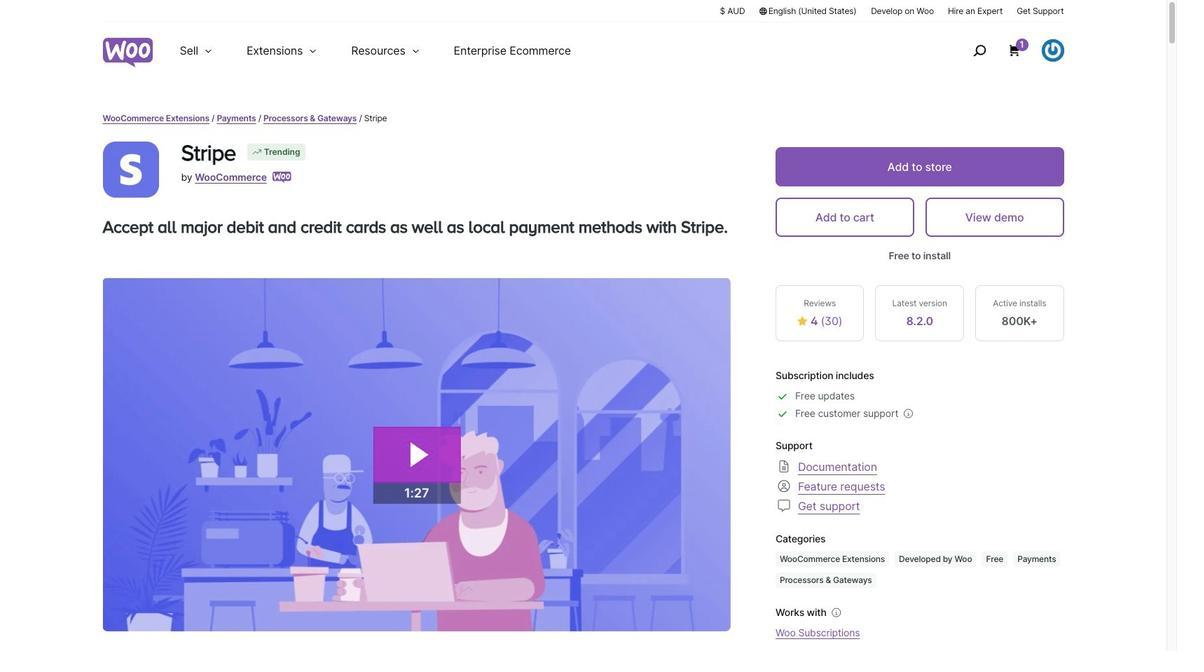 Task type: locate. For each thing, give the bounding box(es) containing it.
circle info image
[[830, 606, 844, 620]]

developed by woocommerce image
[[273, 172, 292, 183]]

open account menu image
[[1042, 39, 1064, 62]]

breadcrumb element
[[103, 112, 1064, 125]]

circle user image
[[776, 478, 793, 495]]

product icon image
[[103, 142, 159, 198]]

file lines image
[[776, 458, 793, 475]]



Task type: describe. For each thing, give the bounding box(es) containing it.
arrow trend up image
[[251, 147, 263, 158]]

message image
[[776, 497, 793, 514]]

search image
[[968, 39, 991, 62]]

service navigation menu element
[[943, 28, 1064, 73]]



